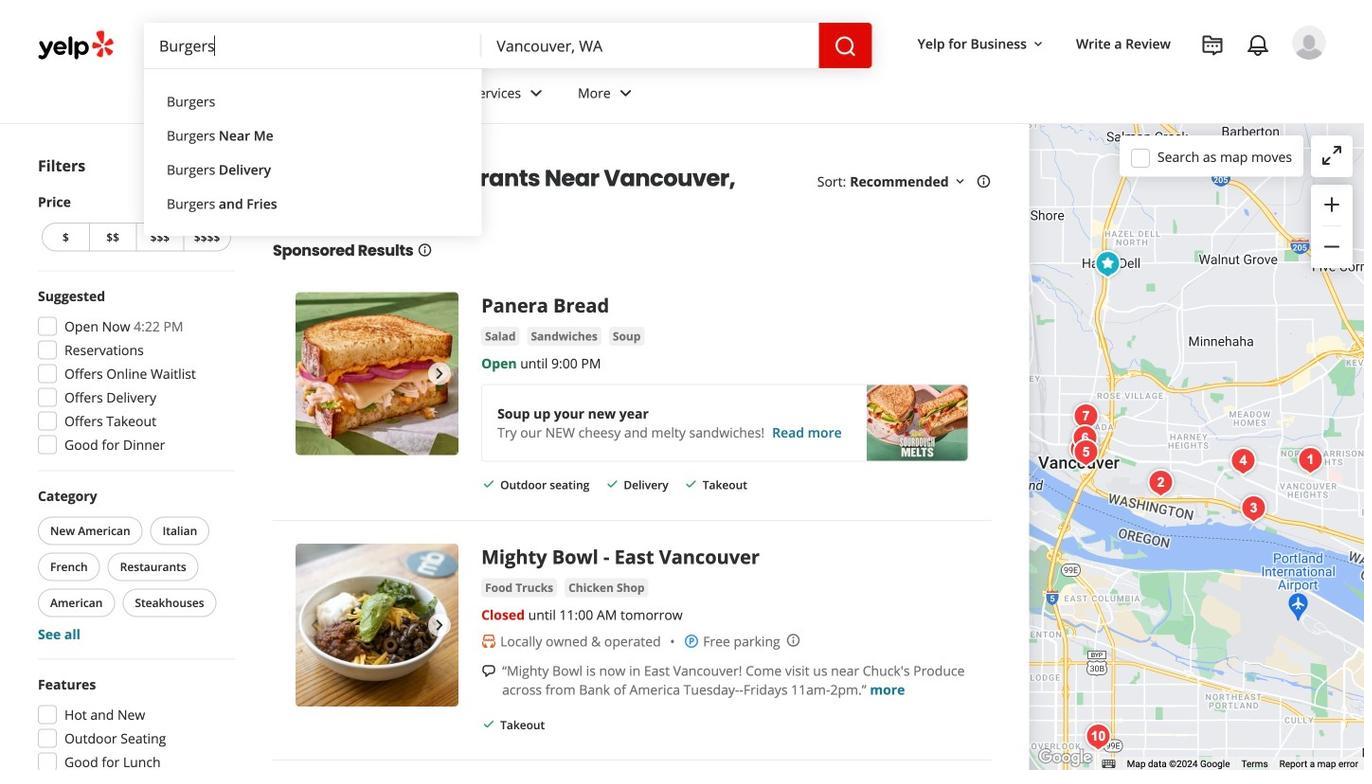 Task type: describe. For each thing, give the bounding box(es) containing it.
next image for 2nd slideshow element from the bottom
[[428, 362, 451, 385]]

16 chevron down v2 image
[[953, 174, 968, 189]]

1 16 checkmark v2 image from the left
[[481, 477, 496, 492]]

the great north image
[[1224, 442, 1262, 480]]

the sedgwick image
[[1063, 431, 1101, 469]]

zoom out image
[[1321, 235, 1343, 258]]

next image for 2nd slideshow element from the top
[[428, 614, 451, 636]]

keyboard shortcuts image
[[1102, 760, 1116, 768]]

things to do, nail salons, plumbers text field
[[144, 23, 482, 68]]

16 locally owned v2 image
[[481, 634, 496, 649]]

the cove image
[[1235, 490, 1273, 528]]

2 24 chevron down v2 image from the left
[[615, 82, 637, 105]]

2 16 checkmark v2 image from the left
[[684, 477, 699, 492]]

la bottega image
[[1067, 398, 1105, 436]]

previous image
[[303, 362, 326, 385]]

16 info v2 image
[[417, 242, 432, 258]]

nostra tavola image
[[1292, 441, 1329, 479]]

notifications image
[[1247, 34, 1269, 57]]

1 slideshow element from the top
[[296, 292, 459, 455]]

16 info v2 image
[[976, 174, 992, 189]]

16 speech v2 image
[[481, 664, 496, 679]]

search image
[[834, 35, 857, 58]]

hengry dumpling house image
[[1079, 718, 1117, 756]]

previous image
[[303, 614, 326, 636]]



Task type: locate. For each thing, give the bounding box(es) containing it.
0 horizontal spatial 16 checkmark v2 image
[[481, 477, 496, 492]]

  text field
[[144, 23, 482, 68]]

amaro's table - downtown vancouver image
[[1066, 420, 1104, 458]]

group
[[1311, 185, 1353, 268], [38, 192, 235, 255], [32, 287, 235, 460], [34, 486, 235, 644], [32, 675, 235, 770]]

1 next image from the top
[[428, 362, 451, 385]]

0 horizontal spatial 24 chevron down v2 image
[[525, 82, 548, 105]]

google image
[[1034, 746, 1097, 770]]

16 parking v2 image
[[684, 634, 699, 649]]

1 vertical spatial 16 checkmark v2 image
[[481, 717, 496, 732]]

1 vertical spatial next image
[[428, 614, 451, 636]]

2 next image from the top
[[428, 614, 451, 636]]

cecilia image
[[1142, 464, 1180, 502]]

0 horizontal spatial 16 checkmark v2 image
[[481, 717, 496, 732]]

business categories element
[[144, 68, 1326, 123]]

None search field
[[144, 23, 872, 68]]

0 vertical spatial 16 checkmark v2 image
[[605, 477, 620, 492]]

1 horizontal spatial 16 checkmark v2 image
[[684, 477, 699, 492]]

projects image
[[1201, 34, 1224, 57]]

7 restaurant image
[[1067, 428, 1105, 466]]

address, neighborhood, city, state or zip text field
[[482, 23, 819, 68]]

expand map image
[[1321, 144, 1343, 167]]

1 horizontal spatial 16 checkmark v2 image
[[605, 477, 620, 492]]

24 chevron down v2 image
[[525, 82, 548, 105], [615, 82, 637, 105]]

1 24 chevron down v2 image from the left
[[525, 82, 548, 105]]

zoom in image
[[1321, 193, 1343, 216]]

1 horizontal spatial 24 chevron down v2 image
[[615, 82, 637, 105]]

slideshow element
[[296, 292, 459, 455], [296, 544, 459, 707]]

None field
[[144, 23, 482, 68], [482, 23, 819, 68], [144, 23, 482, 68]]

1 vertical spatial slideshow element
[[296, 544, 459, 707]]

16 chevron down v2 image
[[1031, 37, 1046, 52]]

next image
[[428, 362, 451, 385], [428, 614, 451, 636]]

info icon image
[[786, 633, 801, 648], [786, 633, 801, 648]]

16 checkmark v2 image
[[605, 477, 620, 492], [481, 717, 496, 732]]

user actions element
[[902, 24, 1353, 140]]

16 checkmark v2 image
[[481, 477, 496, 492], [684, 477, 699, 492]]

0 vertical spatial slideshow element
[[296, 292, 459, 455]]

panera bread image
[[1089, 245, 1127, 283]]

ruby a. image
[[1292, 26, 1326, 60]]

2 slideshow element from the top
[[296, 544, 459, 707]]

none field address, neighborhood, city, state or zip
[[482, 23, 819, 68]]

slow fox image
[[1067, 434, 1105, 472]]

map region
[[1020, 0, 1364, 770]]

0 vertical spatial next image
[[428, 362, 451, 385]]



Task type: vqa. For each thing, say whether or not it's contained in the screenshot.
right "Added"
no



